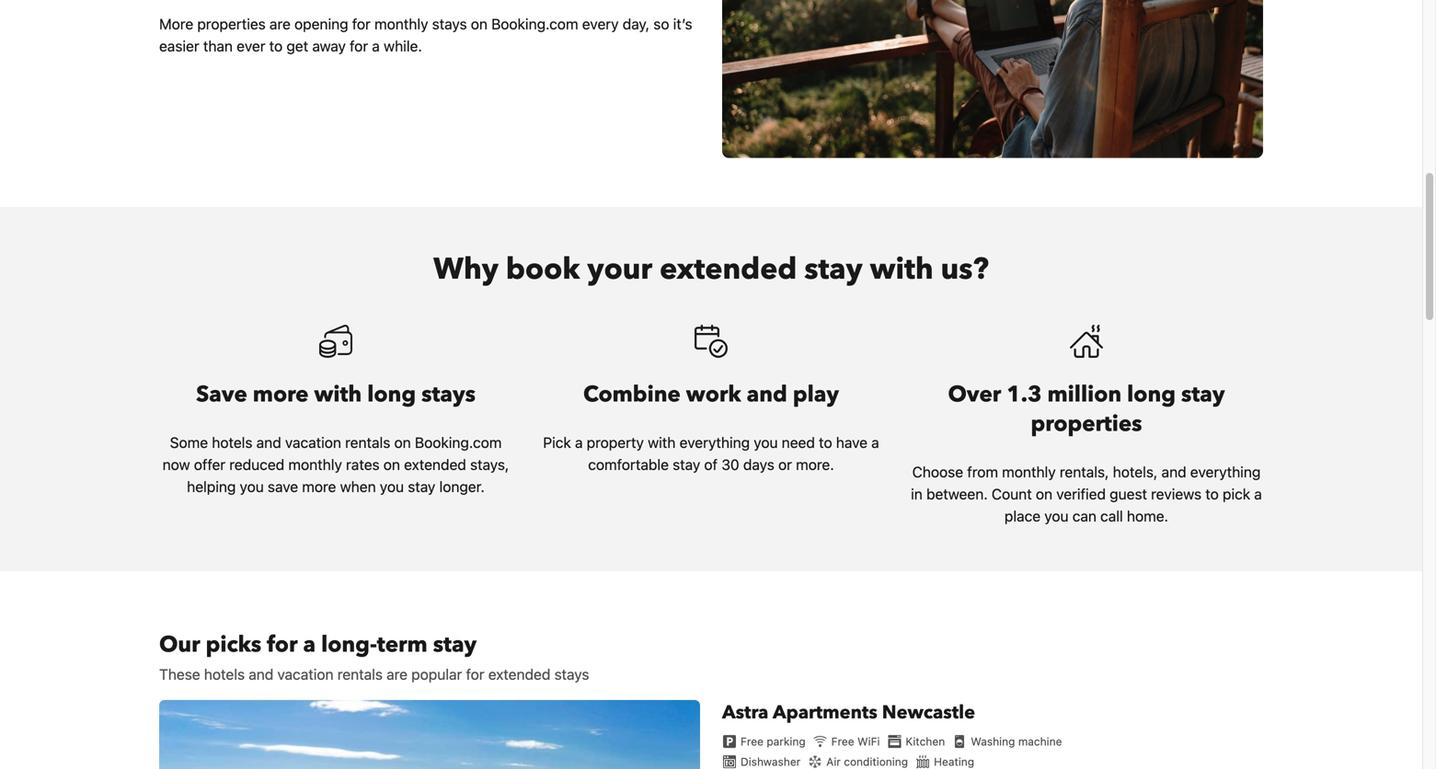 Task type: describe. For each thing, give the bounding box(es) containing it.
stays,
[[470, 456, 509, 474]]

days
[[744, 456, 775, 474]]

vacation inside our picks for a long-term stay these hotels and vacation rentals are popular for extended stays
[[278, 666, 334, 683]]

why
[[434, 249, 499, 290]]

popular
[[412, 666, 462, 683]]

wifi
[[858, 735, 880, 748]]

guest
[[1110, 486, 1148, 503]]

you right when
[[380, 478, 404, 496]]

stay inside some hotels and vacation rentals on booking.com now offer reduced monthly rates on extended stays, helping you save more when you stay longer.
[[408, 478, 436, 496]]

more.
[[796, 456, 835, 474]]

book
[[506, 249, 580, 290]]

us?
[[941, 249, 989, 290]]

free wifi
[[832, 735, 880, 748]]

it's
[[673, 15, 693, 33]]

combine work and play
[[584, 380, 839, 410]]

long-
[[321, 630, 377, 660]]

a right have
[[872, 434, 880, 452]]

reduced
[[229, 456, 285, 474]]

everything inside choose from monthly rentals, hotels, and everything in between. count on verified guest reviews to pick a place you can call home.
[[1191, 464, 1261, 481]]

0 vertical spatial extended
[[660, 249, 797, 290]]

stays inside 'more properties are opening for monthly stays on booking.com every day, so it's easier than ever to get away for a while.'
[[432, 15, 467, 33]]

every
[[582, 15, 619, 33]]

machine
[[1019, 735, 1063, 748]]

a inside choose from monthly rentals, hotels, and everything in between. count on verified guest reviews to pick a place you can call home.
[[1255, 486, 1263, 503]]

reviews
[[1152, 486, 1202, 503]]

pick
[[1223, 486, 1251, 503]]

stay inside the over 1.3 million long stay properties
[[1182, 380, 1226, 410]]

count
[[992, 486, 1032, 503]]

verified
[[1057, 486, 1106, 503]]

some hotels and vacation rentals on booking.com now offer reduced monthly rates on extended stays, helping you save more when you stay longer.
[[163, 434, 509, 496]]

some
[[170, 434, 208, 452]]

over
[[948, 380, 1002, 410]]

longer.
[[440, 478, 485, 496]]

rates
[[346, 456, 380, 474]]

picks
[[206, 630, 261, 660]]

why book your extended stay with us?
[[434, 249, 989, 290]]

when
[[340, 478, 376, 496]]

property
[[587, 434, 644, 452]]

ever
[[237, 37, 266, 55]]

opening
[[295, 15, 348, 33]]

between.
[[927, 486, 988, 503]]

place
[[1005, 508, 1041, 525]]

more inside some hotels and vacation rentals on booking.com now offer reduced monthly rates on extended stays, helping you save more when you stay longer.
[[302, 478, 336, 496]]

kitchen
[[906, 735, 945, 748]]

save more with long stays
[[196, 380, 476, 410]]

while.
[[384, 37, 422, 55]]

2 horizontal spatial with
[[870, 249, 934, 290]]

play
[[793, 380, 839, 410]]

long for with
[[367, 380, 416, 410]]

for right picks
[[267, 630, 298, 660]]

air
[[827, 756, 841, 769]]

extended inside some hotels and vacation rentals on booking.com now offer reduced monthly rates on extended stays, helping you save more when you stay longer.
[[404, 456, 467, 474]]

washing machine
[[971, 735, 1063, 748]]

from
[[968, 464, 999, 481]]

properties inside the over 1.3 million long stay properties
[[1031, 409, 1143, 440]]

work
[[686, 380, 742, 410]]

offer
[[194, 456, 226, 474]]

have
[[837, 434, 868, 452]]

air conditioning
[[827, 756, 909, 769]]

helping
[[187, 478, 236, 496]]

apartments
[[773, 701, 878, 726]]

you down "reduced"
[[240, 478, 264, 496]]

rentals inside some hotels and vacation rentals on booking.com now offer reduced monthly rates on extended stays, helping you save more when you stay longer.
[[345, 434, 391, 452]]

are inside 'more properties are opening for monthly stays on booking.com every day, so it's easier than ever to get away for a while.'
[[270, 15, 291, 33]]

are inside our picks for a long-term stay these hotels and vacation rentals are popular for extended stays
[[387, 666, 408, 683]]

you inside choose from monthly rentals, hotels, and everything in between. count on verified guest reviews to pick a place you can call home.
[[1045, 508, 1069, 525]]

easier
[[159, 37, 199, 55]]

1.3
[[1007, 380, 1042, 410]]

monthly inside some hotels and vacation rentals on booking.com now offer reduced monthly rates on extended stays, helping you save more when you stay longer.
[[288, 456, 342, 474]]

properties inside 'more properties are opening for monthly stays on booking.com every day, so it's easier than ever to get away for a while.'
[[197, 15, 266, 33]]

need
[[782, 434, 815, 452]]

everything inside pick a property with everything you need to have a comfortable stay of 30 days or more.
[[680, 434, 750, 452]]



Task type: vqa. For each thing, say whether or not it's contained in the screenshot.
Sat,
no



Task type: locate. For each thing, give the bounding box(es) containing it.
vacation down long-
[[278, 666, 334, 683]]

with left us?
[[870, 249, 934, 290]]

2 free from the left
[[832, 735, 855, 748]]

1 horizontal spatial free
[[832, 735, 855, 748]]

for right away
[[350, 37, 368, 55]]

our picks for a long-term stay these hotels and vacation rentals are popular for extended stays
[[159, 630, 590, 683]]

a right the pick
[[1255, 486, 1263, 503]]

30
[[722, 456, 740, 474]]

monthly
[[375, 15, 428, 33], [288, 456, 342, 474], [1003, 464, 1056, 481]]

rentals
[[345, 434, 391, 452], [338, 666, 383, 683]]

hotels up offer
[[212, 434, 253, 452]]

free
[[741, 735, 764, 748], [832, 735, 855, 748]]

0 vertical spatial hotels
[[212, 434, 253, 452]]

a inside our picks for a long-term stay these hotels and vacation rentals are popular for extended stays
[[303, 630, 316, 660]]

1 horizontal spatial monthly
[[375, 15, 428, 33]]

vacation
[[285, 434, 341, 452], [278, 666, 334, 683]]

over 1.3 million long stay properties
[[948, 380, 1226, 440]]

home.
[[1127, 508, 1169, 525]]

0 horizontal spatial with
[[314, 380, 362, 410]]

1 free from the left
[[741, 735, 764, 748]]

save
[[196, 380, 247, 410]]

rentals down long-
[[338, 666, 383, 683]]

1 horizontal spatial to
[[819, 434, 833, 452]]

comfortable
[[588, 456, 669, 474]]

conditioning
[[844, 756, 909, 769]]

booking.com
[[492, 15, 579, 33], [415, 434, 502, 452]]

a left long-
[[303, 630, 316, 660]]

a
[[372, 37, 380, 55], [575, 434, 583, 452], [872, 434, 880, 452], [1255, 486, 1263, 503], [303, 630, 316, 660]]

stay
[[805, 249, 863, 290], [1182, 380, 1226, 410], [673, 456, 701, 474], [408, 478, 436, 496], [433, 630, 477, 660]]

long inside the over 1.3 million long stay properties
[[1128, 380, 1176, 410]]

monthly inside choose from monthly rentals, hotels, and everything in between. count on verified guest reviews to pick a place you can call home.
[[1003, 464, 1056, 481]]

you inside pick a property with everything you need to have a comfortable stay of 30 days or more.
[[754, 434, 778, 452]]

you left "can"
[[1045, 508, 1069, 525]]

and inside choose from monthly rentals, hotels, and everything in between. count on verified guest reviews to pick a place you can call home.
[[1162, 464, 1187, 481]]

million
[[1048, 380, 1122, 410]]

free for free parking
[[741, 735, 764, 748]]

booking.com up stays,
[[415, 434, 502, 452]]

1 vertical spatial rentals
[[338, 666, 383, 683]]

a left while.
[[372, 37, 380, 55]]

away
[[312, 37, 346, 55]]

for right popular at the bottom left of page
[[466, 666, 485, 683]]

long
[[367, 380, 416, 410], [1128, 380, 1176, 410]]

0 vertical spatial everything
[[680, 434, 750, 452]]

for
[[352, 15, 371, 33], [350, 37, 368, 55], [267, 630, 298, 660], [466, 666, 485, 683]]

0 vertical spatial with
[[870, 249, 934, 290]]

more
[[159, 15, 193, 33]]

0 horizontal spatial everything
[[680, 434, 750, 452]]

more right the 'save'
[[302, 478, 336, 496]]

to inside pick a property with everything you need to have a comfortable stay of 30 days or more.
[[819, 434, 833, 452]]

a right 'pick'
[[575, 434, 583, 452]]

0 vertical spatial vacation
[[285, 434, 341, 452]]

newcastle
[[883, 701, 976, 726]]

pick a property with everything you need to have a comfortable stay of 30 days or more.
[[543, 434, 880, 474]]

you
[[754, 434, 778, 452], [240, 478, 264, 496], [380, 478, 404, 496], [1045, 508, 1069, 525]]

1 vertical spatial vacation
[[278, 666, 334, 683]]

on
[[471, 15, 488, 33], [394, 434, 411, 452], [384, 456, 400, 474], [1036, 486, 1053, 503]]

0 horizontal spatial extended
[[404, 456, 467, 474]]

properties up rentals,
[[1031, 409, 1143, 440]]

on inside 'more properties are opening for monthly stays on booking.com every day, so it's easier than ever to get away for a while.'
[[471, 15, 488, 33]]

and
[[747, 380, 788, 410], [257, 434, 281, 452], [1162, 464, 1187, 481], [249, 666, 274, 683]]

than
[[203, 37, 233, 55]]

1 horizontal spatial with
[[648, 434, 676, 452]]

are down term
[[387, 666, 408, 683]]

booking.com inside some hotels and vacation rentals on booking.com now offer reduced monthly rates on extended stays, helping you save more when you stay longer.
[[415, 434, 502, 452]]

1 vertical spatial to
[[819, 434, 833, 452]]

dishwasher
[[741, 756, 801, 769]]

and inside some hotels and vacation rentals on booking.com now offer reduced monthly rates on extended stays, helping you save more when you stay longer.
[[257, 434, 281, 452]]

0 vertical spatial to
[[269, 37, 283, 55]]

booking.com inside 'more properties are opening for monthly stays on booking.com every day, so it's easier than ever to get away for a while.'
[[492, 15, 579, 33]]

1 horizontal spatial everything
[[1191, 464, 1261, 481]]

rentals up the rates
[[345, 434, 391, 452]]

hotels,
[[1113, 464, 1158, 481]]

washing
[[971, 735, 1016, 748]]

1 vertical spatial are
[[387, 666, 408, 683]]

day,
[[623, 15, 650, 33]]

these
[[159, 666, 200, 683]]

2 vertical spatial stays
[[555, 666, 590, 683]]

and down picks
[[249, 666, 274, 683]]

you up days on the right of page
[[754, 434, 778, 452]]

parking
[[767, 735, 806, 748]]

monthly up while.
[[375, 15, 428, 33]]

0 horizontal spatial are
[[270, 15, 291, 33]]

0 horizontal spatial monthly
[[288, 456, 342, 474]]

extended inside our picks for a long-term stay these hotels and vacation rentals are popular for extended stays
[[489, 666, 551, 683]]

0 vertical spatial more
[[253, 380, 309, 410]]

2 long from the left
[[1128, 380, 1176, 410]]

1 vertical spatial with
[[314, 380, 362, 410]]

free up dishwasher
[[741, 735, 764, 748]]

combine
[[584, 380, 681, 410]]

hotels inside our picks for a long-term stay these hotels and vacation rentals are popular for extended stays
[[204, 666, 245, 683]]

of
[[705, 456, 718, 474]]

to inside choose from monthly rentals, hotels, and everything in between. count on verified guest reviews to pick a place you can call home.
[[1206, 486, 1219, 503]]

more properties are opening for monthly stays on booking.com every day, so it's easier than ever to get away for a while.
[[159, 15, 693, 55]]

1 horizontal spatial extended
[[489, 666, 551, 683]]

0 horizontal spatial free
[[741, 735, 764, 748]]

stays
[[432, 15, 467, 33], [422, 380, 476, 410], [555, 666, 590, 683]]

0 horizontal spatial long
[[367, 380, 416, 410]]

to left the pick
[[1206, 486, 1219, 503]]

1 vertical spatial more
[[302, 478, 336, 496]]

hotels down picks
[[204, 666, 245, 683]]

astra apartments newcastle
[[723, 701, 976, 726]]

free parking
[[741, 735, 806, 748]]

stay inside pick a property with everything you need to have a comfortable stay of 30 days or more.
[[673, 456, 701, 474]]

0 horizontal spatial to
[[269, 37, 283, 55]]

vacation inside some hotels and vacation rentals on booking.com now offer reduced monthly rates on extended stays, helping you save more when you stay longer.
[[285, 434, 341, 452]]

free up air
[[832, 735, 855, 748]]

and inside our picks for a long-term stay these hotels and vacation rentals are popular for extended stays
[[249, 666, 274, 683]]

more right save
[[253, 380, 309, 410]]

2 vertical spatial with
[[648, 434, 676, 452]]

free for free wifi
[[832, 735, 855, 748]]

now
[[163, 456, 190, 474]]

heating
[[934, 756, 975, 769]]

2 vertical spatial to
[[1206, 486, 1219, 503]]

0 vertical spatial are
[[270, 15, 291, 33]]

2 horizontal spatial to
[[1206, 486, 1219, 503]]

0 vertical spatial booking.com
[[492, 15, 579, 33]]

everything up of
[[680, 434, 750, 452]]

rentals inside our picks for a long-term stay these hotels and vacation rentals are popular for extended stays
[[338, 666, 383, 683]]

1 horizontal spatial properties
[[1031, 409, 1143, 440]]

are up get
[[270, 15, 291, 33]]

hotels
[[212, 434, 253, 452], [204, 666, 245, 683]]

with up comfortable
[[648, 434, 676, 452]]

can
[[1073, 508, 1097, 525]]

0 vertical spatial rentals
[[345, 434, 391, 452]]

to inside 'more properties are opening for monthly stays on booking.com every day, so it's easier than ever to get away for a while.'
[[269, 37, 283, 55]]

monthly inside 'more properties are opening for monthly stays on booking.com every day, so it's easier than ever to get away for a while.'
[[375, 15, 428, 33]]

vacation down save more with long stays
[[285, 434, 341, 452]]

on inside choose from monthly rentals, hotels, and everything in between. count on verified guest reviews to pick a place you can call home.
[[1036, 486, 1053, 503]]

1 horizontal spatial long
[[1128, 380, 1176, 410]]

rentals,
[[1060, 464, 1110, 481]]

1 vertical spatial properties
[[1031, 409, 1143, 440]]

properties
[[197, 15, 266, 33], [1031, 409, 1143, 440]]

term
[[377, 630, 428, 660]]

and left the "play"
[[747, 380, 788, 410]]

choose from monthly rentals, hotels, and everything in between. count on verified guest reviews to pick a place you can call home.
[[911, 464, 1263, 525]]

extended
[[660, 249, 797, 290], [404, 456, 467, 474], [489, 666, 551, 683]]

1 horizontal spatial are
[[387, 666, 408, 683]]

astra
[[723, 701, 769, 726]]

so
[[654, 15, 670, 33]]

pick
[[543, 434, 571, 452]]

to left get
[[269, 37, 283, 55]]

call
[[1101, 508, 1124, 525]]

in
[[911, 486, 923, 503]]

0 horizontal spatial properties
[[197, 15, 266, 33]]

everything
[[680, 434, 750, 452], [1191, 464, 1261, 481]]

and up "reduced"
[[257, 434, 281, 452]]

and up reviews
[[1162, 464, 1187, 481]]

booking.com left every
[[492, 15, 579, 33]]

1 vertical spatial extended
[[404, 456, 467, 474]]

1 vertical spatial booking.com
[[415, 434, 502, 452]]

with
[[870, 249, 934, 290], [314, 380, 362, 410], [648, 434, 676, 452]]

your
[[588, 249, 653, 290]]

with up some hotels and vacation rentals on booking.com now offer reduced monthly rates on extended stays, helping you save more when you stay longer.
[[314, 380, 362, 410]]

everything up the pick
[[1191, 464, 1261, 481]]

long for million
[[1128, 380, 1176, 410]]

monthly up the 'save'
[[288, 456, 342, 474]]

long up the rates
[[367, 380, 416, 410]]

1 long from the left
[[367, 380, 416, 410]]

2 horizontal spatial monthly
[[1003, 464, 1056, 481]]

1 vertical spatial stays
[[422, 380, 476, 410]]

save
[[268, 478, 298, 496]]

properties up than
[[197, 15, 266, 33]]

0 vertical spatial stays
[[432, 15, 467, 33]]

stay inside our picks for a long-term stay these hotels and vacation rentals are popular for extended stays
[[433, 630, 477, 660]]

with inside pick a property with everything you need to have a comfortable stay of 30 days or more.
[[648, 434, 676, 452]]

hotels inside some hotels and vacation rentals on booking.com now offer reduced monthly rates on extended stays, helping you save more when you stay longer.
[[212, 434, 253, 452]]

our
[[159, 630, 200, 660]]

for right opening
[[352, 15, 371, 33]]

long right million
[[1128, 380, 1176, 410]]

2 vertical spatial extended
[[489, 666, 551, 683]]

stays inside our picks for a long-term stay these hotels and vacation rentals are popular for extended stays
[[555, 666, 590, 683]]

1 vertical spatial hotels
[[204, 666, 245, 683]]

0 vertical spatial properties
[[197, 15, 266, 33]]

get
[[287, 37, 309, 55]]

2 horizontal spatial extended
[[660, 249, 797, 290]]

or
[[779, 456, 792, 474]]

1 vertical spatial everything
[[1191, 464, 1261, 481]]

monthly up count
[[1003, 464, 1056, 481]]

to up more.
[[819, 434, 833, 452]]

choose
[[913, 464, 964, 481]]

a inside 'more properties are opening for monthly stays on booking.com every day, so it's easier than ever to get away for a while.'
[[372, 37, 380, 55]]



